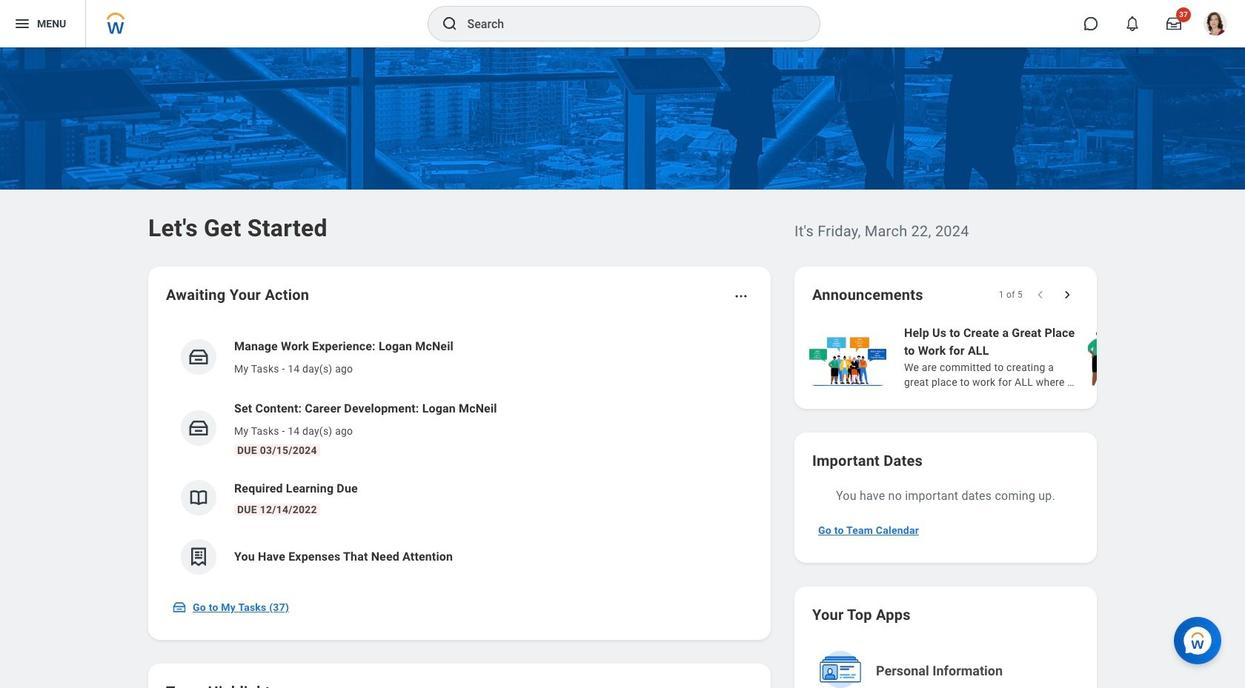 Task type: describe. For each thing, give the bounding box(es) containing it.
2 inbox image from the top
[[188, 417, 210, 440]]

0 horizontal spatial list
[[166, 326, 753, 587]]

chevron left small image
[[1033, 288, 1048, 302]]

1 horizontal spatial list
[[806, 323, 1245, 391]]

search image
[[441, 15, 458, 33]]

inbox large image
[[1167, 16, 1181, 31]]

dashboard expenses image
[[188, 546, 210, 569]]

Search Workday  search field
[[467, 7, 789, 40]]

chevron right small image
[[1060, 288, 1075, 302]]

justify image
[[13, 15, 31, 33]]

related actions image
[[734, 289, 749, 304]]

1 inbox image from the top
[[188, 346, 210, 368]]



Task type: locate. For each thing, give the bounding box(es) containing it.
1 vertical spatial inbox image
[[188, 417, 210, 440]]

book open image
[[188, 487, 210, 509]]

profile logan mcneil image
[[1204, 12, 1227, 39]]

0 vertical spatial inbox image
[[188, 346, 210, 368]]

list
[[806, 323, 1245, 391], [166, 326, 753, 587]]

main content
[[0, 47, 1245, 689]]

banner
[[0, 0, 1245, 47]]

inbox image
[[188, 346, 210, 368], [188, 417, 210, 440]]

inbox image
[[172, 600, 187, 615]]

notifications large image
[[1125, 16, 1140, 31]]

status
[[999, 289, 1023, 301]]



Task type: vqa. For each thing, say whether or not it's contained in the screenshot.
"75,427,459 61,322.52"
no



